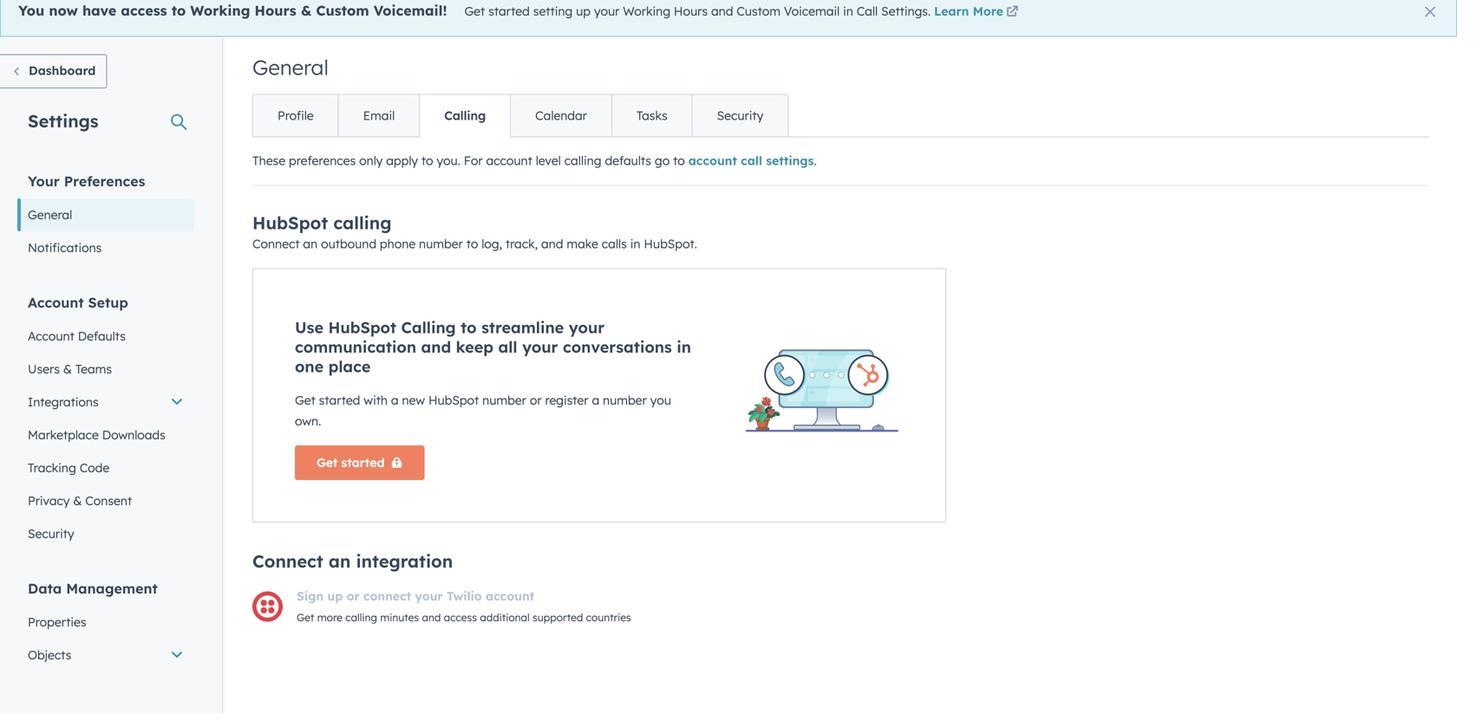 Task type: describe. For each thing, give the bounding box(es) containing it.
notifications link
[[17, 232, 194, 265]]

all
[[498, 337, 518, 357]]

security inside account setup element
[[28, 527, 74, 542]]

more
[[317, 612, 343, 625]]

defaults
[[78, 329, 126, 344]]

marketplace downloads
[[28, 428, 166, 443]]

hubspot inside get started with a new hubspot number or register a number you own.
[[429, 393, 479, 408]]

email
[[363, 108, 395, 123]]

you.
[[437, 153, 461, 168]]

or inside sign up or connect your twilio account get more calling minutes and access additional supported countries
[[347, 589, 360, 604]]

outbound
[[321, 236, 377, 252]]

number for started
[[483, 393, 527, 408]]

up inside you now have access to working hours & custom voicemail! alert
[[576, 3, 591, 19]]

downloads
[[102, 428, 166, 443]]

1 a from the left
[[391, 393, 399, 408]]

go
[[655, 153, 670, 168]]

hubspot inside the hubspot calling connect an outbound phone number to log, track, and make calls in hubspot.
[[252, 212, 328, 234]]

up inside sign up or connect your twilio account get more calling minutes and access additional supported countries
[[327, 589, 343, 604]]

to inside you now have access to working hours & custom voicemail! alert
[[172, 2, 186, 19]]

log,
[[482, 236, 502, 252]]

communication
[[295, 337, 416, 357]]

additional
[[480, 612, 530, 625]]

sign up or connect your twilio account button
[[297, 586, 535, 607]]

countries
[[586, 612, 631, 625]]

integrations
[[28, 395, 99, 410]]

consent
[[85, 494, 132, 509]]

your inside you now have access to working hours & custom voicemail! alert
[[594, 3, 620, 19]]

general link
[[17, 199, 194, 232]]

users & teams
[[28, 362, 112, 377]]

your inside sign up or connect your twilio account get more calling minutes and access additional supported countries
[[415, 589, 443, 604]]

to inside "use hubspot calling to streamline your communication and keep all your conversations in one place"
[[461, 318, 477, 337]]

have
[[82, 2, 117, 19]]

custom for &
[[316, 2, 369, 19]]

notifications
[[28, 240, 102, 256]]

& inside alert
[[301, 2, 312, 19]]

account call settings link
[[689, 153, 814, 168]]

you
[[650, 393, 671, 408]]

more
[[973, 3, 1004, 19]]

setting
[[533, 3, 573, 19]]

calling set up image
[[742, 311, 904, 432]]

link opens in a new window image
[[1007, 7, 1019, 19]]

marketplace downloads link
[[17, 419, 194, 452]]

navigation containing profile
[[252, 94, 789, 138]]

working for to
[[190, 2, 250, 19]]

learn more
[[934, 3, 1004, 19]]

learn more link
[[934, 3, 1022, 21]]

started inside button
[[341, 455, 385, 471]]

.
[[814, 153, 817, 168]]

for
[[464, 153, 483, 168]]

twilio
[[447, 589, 482, 604]]

marketplace
[[28, 428, 99, 443]]

streamline
[[482, 318, 564, 337]]

calling for defaults
[[565, 153, 602, 168]]

keep
[[456, 337, 494, 357]]

1 vertical spatial an
[[329, 551, 351, 573]]

started for use hubspot calling to streamline your communication and keep all your conversations in one place
[[319, 393, 360, 408]]

data
[[28, 580, 62, 598]]

2 a from the left
[[592, 393, 600, 408]]

management
[[66, 580, 158, 598]]

privacy & consent
[[28, 494, 132, 509]]

access inside sign up or connect your twilio account get more calling minutes and access additional supported countries
[[444, 612, 477, 625]]

these
[[252, 153, 286, 168]]

data management
[[28, 580, 158, 598]]

tracking code
[[28, 461, 110, 476]]

tracking code link
[[17, 452, 194, 485]]

conversations
[[563, 337, 672, 357]]

settings.
[[882, 3, 931, 19]]

defaults
[[605, 153, 652, 168]]

get inside sign up or connect your twilio account get more calling minutes and access additional supported countries
[[297, 612, 314, 625]]

your preferences
[[28, 173, 145, 190]]

account setup element
[[17, 293, 194, 551]]

objects
[[28, 648, 71, 663]]

you
[[18, 2, 44, 19]]

account for account setup
[[28, 294, 84, 311]]

properties link
[[17, 606, 194, 639]]

own.
[[295, 414, 321, 429]]

privacy & consent link
[[17, 485, 194, 518]]

call
[[741, 153, 763, 168]]

in inside "use hubspot calling to streamline your communication and keep all your conversations in one place"
[[677, 337, 691, 357]]

account defaults link
[[17, 320, 194, 353]]

profile
[[278, 108, 314, 123]]

get started with a new hubspot number or register a number you own.
[[295, 393, 671, 429]]

get started
[[317, 455, 385, 471]]

calendar link
[[510, 95, 612, 137]]

and inside the hubspot calling connect an outbound phone number to log, track, and make calls in hubspot.
[[541, 236, 563, 252]]

properties
[[28, 615, 86, 630]]

you now have access to working hours & custom voicemail! alert
[[0, 0, 1458, 37]]

with
[[364, 393, 388, 408]]

register
[[545, 393, 589, 408]]

1 horizontal spatial general
[[252, 54, 329, 80]]

preferences
[[289, 153, 356, 168]]

apply
[[386, 153, 418, 168]]

call
[[857, 3, 878, 19]]

to left you.
[[422, 153, 433, 168]]

tasks link
[[612, 95, 692, 137]]

settings
[[766, 153, 814, 168]]



Task type: locate. For each thing, give the bounding box(es) containing it.
to right have
[[172, 2, 186, 19]]

1 horizontal spatial or
[[530, 393, 542, 408]]

2 horizontal spatial &
[[301, 2, 312, 19]]

custom for and
[[737, 3, 781, 19]]

only
[[359, 153, 383, 168]]

access right have
[[121, 2, 167, 19]]

0 horizontal spatial security
[[28, 527, 74, 542]]

1 vertical spatial hubspot
[[328, 318, 396, 337]]

1 horizontal spatial number
[[483, 393, 527, 408]]

your right streamline
[[569, 318, 605, 337]]

0 vertical spatial or
[[530, 393, 542, 408]]

track,
[[506, 236, 538, 252]]

minutes
[[380, 612, 419, 625]]

hubspot
[[252, 212, 328, 234], [328, 318, 396, 337], [429, 393, 479, 408]]

0 vertical spatial general
[[252, 54, 329, 80]]

and
[[711, 3, 733, 19], [541, 236, 563, 252], [421, 337, 451, 357], [422, 612, 441, 625]]

access
[[121, 2, 167, 19], [444, 612, 477, 625]]

connect an integration
[[252, 551, 453, 573]]

up up more
[[327, 589, 343, 604]]

up right setting
[[576, 3, 591, 19]]

account for account defaults
[[28, 329, 74, 344]]

get right voicemail!
[[465, 3, 485, 19]]

tasks
[[637, 108, 668, 123]]

general inside your preferences element
[[28, 207, 72, 223]]

to
[[172, 2, 186, 19], [422, 153, 433, 168], [673, 153, 685, 168], [466, 236, 478, 252], [461, 318, 477, 337]]

an inside the hubspot calling connect an outbound phone number to log, track, and make calls in hubspot.
[[303, 236, 318, 252]]

teams
[[75, 362, 112, 377]]

an up more
[[329, 551, 351, 573]]

your right setting
[[594, 3, 620, 19]]

1 horizontal spatial hours
[[674, 3, 708, 19]]

calling
[[565, 153, 602, 168], [333, 212, 392, 234], [346, 612, 377, 625]]

get started button
[[295, 446, 425, 481]]

account up account defaults
[[28, 294, 84, 311]]

0 horizontal spatial &
[[63, 362, 72, 377]]

2 vertical spatial started
[[341, 455, 385, 471]]

get up own.
[[295, 393, 316, 408]]

&
[[301, 2, 312, 19], [63, 362, 72, 377], [73, 494, 82, 509]]

close image
[[1425, 7, 1436, 17]]

0 vertical spatial security link
[[692, 95, 788, 137]]

1 vertical spatial general
[[28, 207, 72, 223]]

level
[[536, 153, 561, 168]]

hours
[[255, 2, 296, 19], [674, 3, 708, 19]]

a right "register"
[[592, 393, 600, 408]]

1 horizontal spatial &
[[73, 494, 82, 509]]

voicemail!
[[374, 2, 447, 19]]

users
[[28, 362, 60, 377]]

0 vertical spatial account
[[28, 294, 84, 311]]

sign up or connect your twilio account get more calling minutes and access additional supported countries
[[297, 589, 631, 625]]

in inside the hubspot calling connect an outbound phone number to log, track, and make calls in hubspot.
[[631, 236, 641, 252]]

use
[[295, 318, 324, 337]]

calls
[[602, 236, 627, 252]]

0 horizontal spatial security link
[[17, 518, 194, 551]]

2 horizontal spatial number
[[603, 393, 647, 408]]

in right the conversations
[[677, 337, 691, 357]]

security link down consent
[[17, 518, 194, 551]]

1 account from the top
[[28, 294, 84, 311]]

in right calls
[[631, 236, 641, 252]]

1 horizontal spatial in
[[677, 337, 691, 357]]

0 horizontal spatial working
[[190, 2, 250, 19]]

started for you now have access to working hours & custom voicemail!
[[489, 3, 530, 19]]

0 vertical spatial access
[[121, 2, 167, 19]]

custom left voicemail
[[737, 3, 781, 19]]

calling inside "use hubspot calling to streamline your communication and keep all your conversations in one place"
[[401, 318, 456, 337]]

hubspot inside "use hubspot calling to streamline your communication and keep all your conversations in one place"
[[328, 318, 396, 337]]

navigation
[[252, 94, 789, 138]]

or left "register"
[[530, 393, 542, 408]]

account left call
[[689, 153, 737, 168]]

your
[[594, 3, 620, 19], [569, 318, 605, 337], [522, 337, 558, 357], [415, 589, 443, 604]]

calling up outbound
[[333, 212, 392, 234]]

1 horizontal spatial security
[[717, 108, 764, 123]]

these preferences only apply to you. for account level calling defaults go to account call settings .
[[252, 153, 817, 168]]

security link up account call settings link at the top of page
[[692, 95, 788, 137]]

account right the for
[[486, 153, 533, 168]]

0 horizontal spatial or
[[347, 589, 360, 604]]

started inside you now have access to working hours & custom voicemail! alert
[[489, 3, 530, 19]]

1 vertical spatial security link
[[17, 518, 194, 551]]

calling link
[[419, 95, 510, 137]]

hubspot calling connect an outbound phone number to log, track, and make calls in hubspot.
[[252, 212, 697, 252]]

get inside you now have access to working hours & custom voicemail! alert
[[465, 3, 485, 19]]

phone
[[380, 236, 416, 252]]

1 horizontal spatial security link
[[692, 95, 788, 137]]

account inside sign up or connect your twilio account get more calling minutes and access additional supported countries
[[486, 589, 535, 604]]

2 horizontal spatial in
[[843, 3, 854, 19]]

1 horizontal spatial an
[[329, 551, 351, 573]]

setup
[[88, 294, 128, 311]]

0 vertical spatial calling
[[565, 153, 602, 168]]

access down twilio
[[444, 612, 477, 625]]

calling for minutes
[[346, 612, 377, 625]]

or left connect
[[347, 589, 360, 604]]

0 vertical spatial calling
[[444, 108, 486, 123]]

1 vertical spatial or
[[347, 589, 360, 604]]

supported
[[533, 612, 583, 625]]

number for calling
[[419, 236, 463, 252]]

connect
[[363, 589, 411, 604]]

and inside you now have access to working hours & custom voicemail! alert
[[711, 3, 733, 19]]

get down sign
[[297, 612, 314, 625]]

objects button
[[17, 639, 194, 672]]

1 vertical spatial in
[[631, 236, 641, 252]]

now
[[49, 2, 78, 19]]

2 vertical spatial &
[[73, 494, 82, 509]]

account defaults
[[28, 329, 126, 344]]

hours for and
[[674, 3, 708, 19]]

0 vertical spatial an
[[303, 236, 318, 252]]

you now have access to working hours & custom voicemail!
[[18, 2, 447, 19]]

started down with
[[341, 455, 385, 471]]

1 horizontal spatial access
[[444, 612, 477, 625]]

an left outbound
[[303, 236, 318, 252]]

2 vertical spatial calling
[[346, 612, 377, 625]]

get
[[465, 3, 485, 19], [295, 393, 316, 408], [317, 455, 338, 471], [297, 612, 314, 625]]

0 horizontal spatial in
[[631, 236, 641, 252]]

1 horizontal spatial a
[[592, 393, 600, 408]]

access inside alert
[[121, 2, 167, 19]]

a left new
[[391, 393, 399, 408]]

1 horizontal spatial up
[[576, 3, 591, 19]]

1 horizontal spatial custom
[[737, 3, 781, 19]]

security up account call settings link at the top of page
[[717, 108, 764, 123]]

and inside sign up or connect your twilio account get more calling minutes and access additional supported countries
[[422, 612, 441, 625]]

calling inside sign up or connect your twilio account get more calling minutes and access additional supported countries
[[346, 612, 377, 625]]

number down all
[[483, 393, 527, 408]]

& for teams
[[63, 362, 72, 377]]

get inside get started with a new hubspot number or register a number you own.
[[295, 393, 316, 408]]

started down place
[[319, 393, 360, 408]]

calling
[[444, 108, 486, 123], [401, 318, 456, 337]]

number left you
[[603, 393, 647, 408]]

number
[[419, 236, 463, 252], [483, 393, 527, 408], [603, 393, 647, 408]]

0 vertical spatial security
[[717, 108, 764, 123]]

account up additional
[[486, 589, 535, 604]]

to right go
[[673, 153, 685, 168]]

security inside navigation
[[717, 108, 764, 123]]

0 vertical spatial hubspot
[[252, 212, 328, 234]]

to left all
[[461, 318, 477, 337]]

get for get started setting up your working hours and custom voicemail in call settings.
[[465, 3, 485, 19]]

2 account from the top
[[28, 329, 74, 344]]

1 horizontal spatial working
[[623, 3, 671, 19]]

sign
[[297, 589, 324, 604]]

integration
[[356, 551, 453, 573]]

in
[[843, 3, 854, 19], [631, 236, 641, 252], [677, 337, 691, 357]]

connect
[[252, 236, 300, 252], [252, 551, 323, 573]]

2 vertical spatial in
[[677, 337, 691, 357]]

your left twilio
[[415, 589, 443, 604]]

1 connect from the top
[[252, 236, 300, 252]]

up
[[576, 3, 591, 19], [327, 589, 343, 604]]

number right phone
[[419, 236, 463, 252]]

calling inside navigation
[[444, 108, 486, 123]]

profile link
[[253, 95, 338, 137]]

place
[[329, 357, 371, 377]]

hubspot up place
[[328, 318, 396, 337]]

one
[[295, 357, 324, 377]]

number inside the hubspot calling connect an outbound phone number to log, track, and make calls in hubspot.
[[419, 236, 463, 252]]

hubspot up outbound
[[252, 212, 328, 234]]

custom
[[316, 2, 369, 19], [737, 3, 781, 19]]

your right all
[[522, 337, 558, 357]]

1 vertical spatial security
[[28, 527, 74, 542]]

users & teams link
[[17, 353, 194, 386]]

account
[[28, 294, 84, 311], [28, 329, 74, 344]]

2 connect from the top
[[252, 551, 323, 573]]

0 horizontal spatial custom
[[316, 2, 369, 19]]

account setup
[[28, 294, 128, 311]]

account inside 'link'
[[28, 329, 74, 344]]

0 horizontal spatial up
[[327, 589, 343, 604]]

in left call
[[843, 3, 854, 19]]

1 vertical spatial up
[[327, 589, 343, 604]]

security
[[717, 108, 764, 123], [28, 527, 74, 542]]

connect up sign
[[252, 551, 323, 573]]

calling right more
[[346, 612, 377, 625]]

or
[[530, 393, 542, 408], [347, 589, 360, 604]]

and inside "use hubspot calling to streamline your communication and keep all your conversations in one place"
[[421, 337, 451, 357]]

get inside button
[[317, 455, 338, 471]]

or inside get started with a new hubspot number or register a number you own.
[[530, 393, 542, 408]]

started left setting
[[489, 3, 530, 19]]

0 vertical spatial up
[[576, 3, 591, 19]]

calling right level
[[565, 153, 602, 168]]

started inside get started with a new hubspot number or register a number you own.
[[319, 393, 360, 408]]

to inside the hubspot calling connect an outbound phone number to log, track, and make calls in hubspot.
[[466, 236, 478, 252]]

integrations button
[[17, 386, 194, 419]]

1 vertical spatial started
[[319, 393, 360, 408]]

0 vertical spatial in
[[843, 3, 854, 19]]

calling up the for
[[444, 108, 486, 123]]

in inside alert
[[843, 3, 854, 19]]

learn
[[934, 3, 969, 19]]

privacy
[[28, 494, 70, 509]]

to left "log,"
[[466, 236, 478, 252]]

connect inside the hubspot calling connect an outbound phone number to log, track, and make calls in hubspot.
[[252, 236, 300, 252]]

0 horizontal spatial access
[[121, 2, 167, 19]]

1 vertical spatial account
[[28, 329, 74, 344]]

get for get started
[[317, 455, 338, 471]]

0 horizontal spatial a
[[391, 393, 399, 408]]

0 horizontal spatial hours
[[255, 2, 296, 19]]

0 vertical spatial &
[[301, 2, 312, 19]]

calling left keep
[[401, 318, 456, 337]]

0 horizontal spatial an
[[303, 236, 318, 252]]

dashboard link
[[0, 54, 107, 88]]

general down your on the left of the page
[[28, 207, 72, 223]]

new
[[402, 393, 425, 408]]

security down privacy
[[28, 527, 74, 542]]

tracking
[[28, 461, 76, 476]]

2 vertical spatial hubspot
[[429, 393, 479, 408]]

hubspot right new
[[429, 393, 479, 408]]

account up users
[[28, 329, 74, 344]]

hours for &
[[255, 2, 296, 19]]

general up profile
[[252, 54, 329, 80]]

your
[[28, 173, 60, 190]]

use hubspot calling to streamline your communication and keep all your conversations in one place
[[295, 318, 691, 377]]

0 horizontal spatial number
[[419, 236, 463, 252]]

voicemail
[[784, 3, 840, 19]]

1 vertical spatial &
[[63, 362, 72, 377]]

get for get started with a new hubspot number or register a number you own.
[[295, 393, 316, 408]]

an
[[303, 236, 318, 252], [329, 551, 351, 573]]

1 vertical spatial connect
[[252, 551, 323, 573]]

settings
[[28, 110, 98, 132]]

1 vertical spatial calling
[[401, 318, 456, 337]]

1 vertical spatial access
[[444, 612, 477, 625]]

& for consent
[[73, 494, 82, 509]]

custom left voicemail!
[[316, 2, 369, 19]]

0 vertical spatial connect
[[252, 236, 300, 252]]

0 horizontal spatial general
[[28, 207, 72, 223]]

security link
[[692, 95, 788, 137], [17, 518, 194, 551]]

your preferences element
[[17, 172, 194, 265]]

data management element
[[17, 580, 194, 715]]

connect left outbound
[[252, 236, 300, 252]]

calling inside the hubspot calling connect an outbound phone number to log, track, and make calls in hubspot.
[[333, 212, 392, 234]]

1 vertical spatial calling
[[333, 212, 392, 234]]

get down own.
[[317, 455, 338, 471]]

working for your
[[623, 3, 671, 19]]

code
[[80, 461, 110, 476]]

hubspot.
[[644, 236, 697, 252]]

0 vertical spatial started
[[489, 3, 530, 19]]

preferences
[[64, 173, 145, 190]]

link opens in a new window image
[[1007, 4, 1019, 21]]

calendar
[[535, 108, 587, 123]]



Task type: vqa. For each thing, say whether or not it's contained in the screenshot.
Marketplaces image
no



